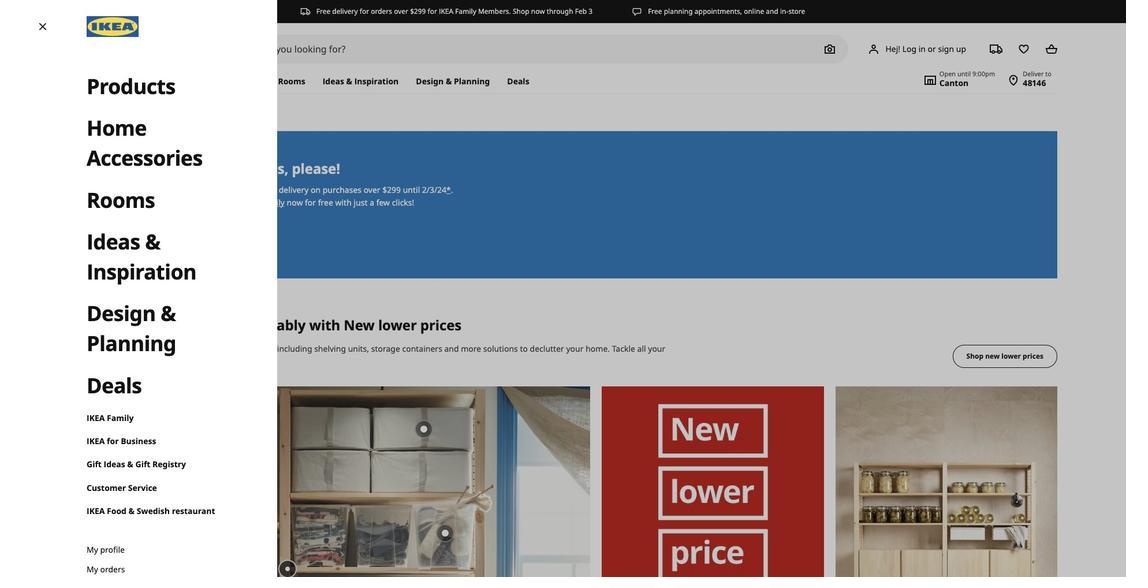 Task type: describe. For each thing, give the bounding box(es) containing it.
1 vertical spatial ideas
[[87, 228, 140, 256]]

products button
[[87, 72, 259, 102]]

track order image
[[985, 38, 1008, 61]]

open
[[940, 69, 957, 78]]

customer
[[87, 482, 126, 493]]

until
[[958, 69, 972, 78]]

log
[[903, 43, 917, 54]]

ikea for ikea family
[[87, 412, 105, 423]]

customer service button
[[87, 482, 259, 494]]

1 vertical spatial ideas & inspiration link
[[87, 227, 259, 287]]

favorites image
[[1013, 38, 1036, 61]]

design & planning for the 'design & planning' link
[[416, 76, 490, 87]]

profile
[[100, 545, 125, 555]]

hej! log in or sign up link
[[854, 38, 981, 61]]

planning for the 'design & planning' link
[[454, 76, 490, 87]]

48146
[[1024, 77, 1047, 88]]

accessories
[[87, 144, 203, 172]]

0 horizontal spatial inspiration
[[87, 258, 197, 286]]

products for "products" button
[[87, 72, 176, 101]]

& inside gift ideas & gift registry button
[[127, 459, 133, 470]]

family
[[107, 412, 134, 423]]

deals for deals button
[[87, 371, 142, 400]]

2 gift from the left
[[136, 459, 150, 470]]

0 vertical spatial ideas
[[323, 76, 344, 87]]

ikea for business link
[[87, 436, 259, 447]]

design for the 'design & planning' link
[[416, 76, 444, 87]]

business
[[121, 436, 156, 447]]

registry
[[153, 459, 186, 470]]

rooms button
[[87, 185, 259, 215]]

my for my orders
[[87, 564, 98, 575]]

ikea family
[[87, 412, 134, 423]]

ideas inside button
[[104, 459, 125, 470]]

canton
[[940, 77, 969, 88]]

home
[[87, 114, 147, 142]]

customer service
[[87, 482, 157, 493]]

ikea for business
[[87, 436, 156, 447]]

my profile
[[87, 545, 125, 555]]

ikea logotype, go to start page image
[[87, 16, 139, 37]]

9:00pm
[[973, 69, 996, 78]]



Task type: locate. For each thing, give the bounding box(es) containing it.
gift ideas & gift registry button
[[87, 459, 259, 471]]

gift
[[87, 459, 102, 470], [136, 459, 150, 470]]

deliver
[[1024, 69, 1045, 78]]

ikea left 'food'
[[87, 506, 105, 517]]

None search field
[[206, 35, 849, 64]]

deals
[[508, 76, 530, 87], [87, 371, 142, 400]]

ikea for ikea food & swedish restaurant
[[87, 506, 105, 517]]

orders
[[100, 564, 125, 575]]

0 vertical spatial design & planning
[[416, 76, 490, 87]]

home accessories
[[87, 114, 203, 172]]

gift ideas & gift registry
[[87, 459, 186, 470]]

in
[[919, 43, 926, 54]]

design & planning button
[[87, 299, 259, 359]]

design & planning
[[416, 76, 490, 87], [87, 299, 176, 358]]

deals for deals link
[[508, 76, 530, 87]]

rooms link
[[270, 69, 314, 94]]

0 vertical spatial planning
[[454, 76, 490, 87]]

1 horizontal spatial inspiration
[[355, 76, 399, 87]]

2 vertical spatial ideas
[[104, 459, 125, 470]]

0 vertical spatial design
[[416, 76, 444, 87]]

ikea for ikea for business
[[87, 436, 105, 447]]

& inside 'ikea food & swedish restaurant' link
[[129, 506, 135, 517]]

1 ikea from the top
[[87, 412, 105, 423]]

0 horizontal spatial rooms
[[87, 186, 155, 214]]

1 vertical spatial my
[[87, 564, 98, 575]]

design & planning inside button
[[87, 299, 176, 358]]

rooms for rooms link
[[278, 76, 306, 87]]

2 ikea from the top
[[87, 436, 105, 447]]

1 horizontal spatial ideas & inspiration link
[[314, 69, 408, 94]]

0 vertical spatial ideas & inspiration
[[323, 76, 399, 87]]

0 vertical spatial my
[[87, 545, 98, 555]]

or
[[928, 43, 937, 54]]

deals inside button
[[87, 371, 142, 400]]

ideas
[[323, 76, 344, 87], [87, 228, 140, 256], [104, 459, 125, 470]]

1 vertical spatial deals
[[87, 371, 142, 400]]

rooms
[[278, 76, 306, 87], [87, 186, 155, 214]]

0 vertical spatial rooms
[[278, 76, 306, 87]]

0 horizontal spatial gift
[[87, 459, 102, 470]]

to
[[1046, 69, 1052, 78]]

products inside button
[[87, 72, 176, 101]]

0 vertical spatial inspiration
[[355, 76, 399, 87]]

planning inside design & planning button
[[87, 330, 176, 358]]

sign
[[939, 43, 955, 54]]

1 vertical spatial ideas & inspiration
[[87, 228, 197, 286]]

my profile link
[[87, 540, 259, 560]]

& inside design & planning
[[161, 299, 176, 328]]

planning
[[454, 76, 490, 87], [87, 330, 176, 358]]

my left profile
[[87, 545, 98, 555]]

1 horizontal spatial planning
[[454, 76, 490, 87]]

open until 9:00pm canton
[[940, 69, 996, 88]]

0 vertical spatial deals
[[508, 76, 530, 87]]

rooms for rooms button
[[87, 186, 155, 214]]

restaurant
[[172, 506, 215, 517]]

&
[[346, 76, 353, 87], [446, 76, 452, 87], [145, 228, 160, 256], [161, 299, 176, 328], [127, 459, 133, 470], [129, 506, 135, 517]]

inspiration
[[355, 76, 399, 87], [87, 258, 197, 286]]

0 horizontal spatial ideas & inspiration
[[87, 228, 197, 286]]

ikea
[[87, 412, 105, 423], [87, 436, 105, 447], [87, 506, 105, 517]]

design & planning for design & planning button
[[87, 299, 176, 358]]

my left orders
[[87, 564, 98, 575]]

products link
[[135, 69, 179, 94]]

my orders link
[[87, 560, 259, 577]]

1 vertical spatial design & planning
[[87, 299, 176, 358]]

2 vertical spatial ikea
[[87, 506, 105, 517]]

my orders
[[87, 564, 125, 575]]

1 vertical spatial rooms
[[87, 186, 155, 214]]

& inside the 'design & planning' link
[[446, 76, 452, 87]]

rooms inside button
[[87, 186, 155, 214]]

ikea left for
[[87, 436, 105, 447]]

0 horizontal spatial design & planning
[[87, 299, 176, 358]]

deals button
[[87, 371, 259, 401]]

deals link
[[499, 69, 538, 94]]

1 horizontal spatial gift
[[136, 459, 150, 470]]

planning for design & planning button
[[87, 330, 176, 358]]

gift up the service at the left bottom of the page
[[136, 459, 150, 470]]

service
[[128, 482, 157, 493]]

hej! log in or sign up
[[886, 43, 967, 54]]

0 vertical spatial ikea
[[87, 412, 105, 423]]

2 my from the top
[[87, 564, 98, 575]]

0 horizontal spatial ideas & inspiration link
[[87, 227, 259, 287]]

1 my from the top
[[87, 545, 98, 555]]

my
[[87, 545, 98, 555], [87, 564, 98, 575]]

ikea food & swedish restaurant link
[[87, 506, 259, 517]]

hej!
[[886, 43, 901, 54]]

3 ikea from the top
[[87, 506, 105, 517]]

ikea food & swedish restaurant
[[87, 506, 215, 517]]

shopping bag image
[[1041, 38, 1064, 61]]

ikea left family
[[87, 412, 105, 423]]

1 horizontal spatial rooms
[[278, 76, 306, 87]]

food
[[107, 506, 127, 517]]

swedish
[[137, 506, 170, 517]]

1 horizontal spatial deals
[[508, 76, 530, 87]]

1 horizontal spatial design & planning
[[416, 76, 490, 87]]

gift up customer
[[87, 459, 102, 470]]

for
[[107, 436, 119, 447]]

design for design & planning button
[[87, 299, 156, 328]]

1 vertical spatial design
[[87, 299, 156, 328]]

planning inside the 'design & planning' link
[[454, 76, 490, 87]]

up
[[957, 43, 967, 54]]

0 vertical spatial ideas & inspiration link
[[314, 69, 408, 94]]

design inside design & planning
[[87, 299, 156, 328]]

home accessories button
[[87, 113, 259, 174]]

products
[[87, 72, 176, 101], [135, 76, 171, 87]]

1 vertical spatial ikea
[[87, 436, 105, 447]]

ikea family link
[[87, 412, 259, 424]]

0 horizontal spatial deals
[[87, 371, 142, 400]]

1 horizontal spatial ideas & inspiration
[[323, 76, 399, 87]]

design
[[416, 76, 444, 87], [87, 299, 156, 328]]

ideas & inspiration
[[323, 76, 399, 87], [87, 228, 197, 286]]

deliver to 48146
[[1024, 69, 1052, 88]]

1 vertical spatial inspiration
[[87, 258, 197, 286]]

design & planning link
[[408, 69, 499, 94]]

0 horizontal spatial design
[[87, 299, 156, 328]]

1 horizontal spatial design
[[416, 76, 444, 87]]

1 vertical spatial planning
[[87, 330, 176, 358]]

products for products link on the top of page
[[135, 76, 171, 87]]

1 gift from the left
[[87, 459, 102, 470]]

ideas & inspiration link
[[314, 69, 408, 94], [87, 227, 259, 287]]

my for my profile
[[87, 545, 98, 555]]

0 horizontal spatial planning
[[87, 330, 176, 358]]



Task type: vqa. For each thing, say whether or not it's contained in the screenshot.
stock
no



